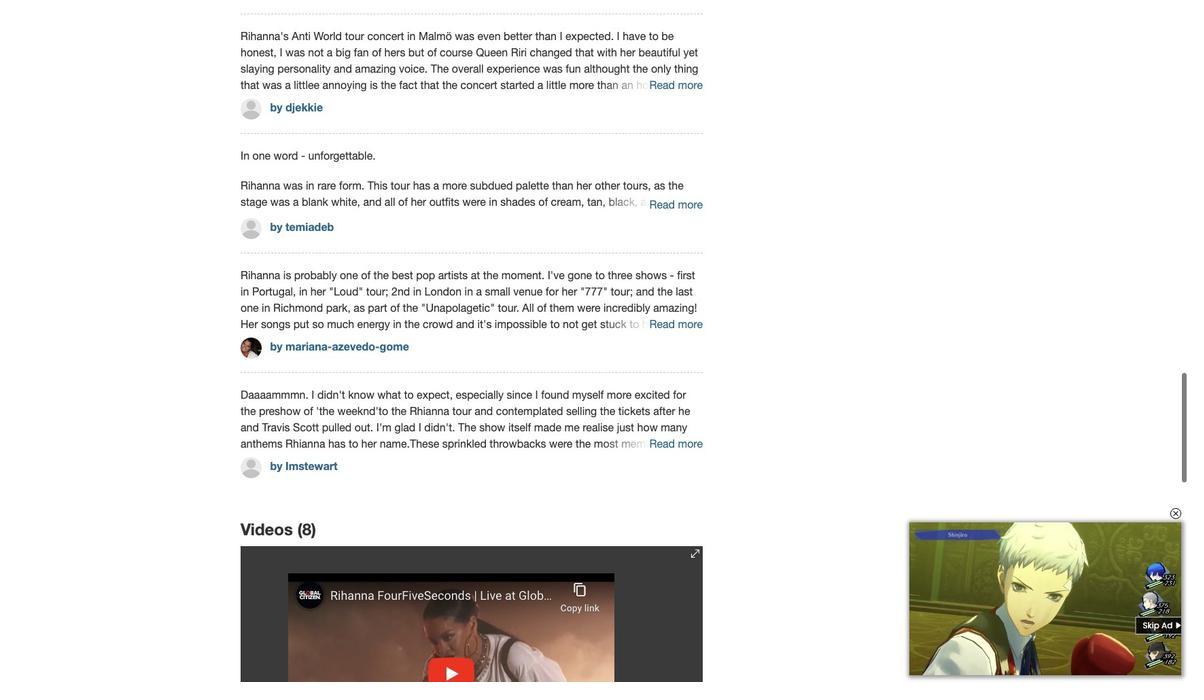 Task type: vqa. For each thing, say whether or not it's contained in the screenshot.
"for" to the bottom
yes



Task type: describe. For each thing, give the bounding box(es) containing it.
brown.
[[663, 196, 696, 208]]

2 tour; from the left
[[611, 285, 633, 298]]

of down palette at the left of the page
[[539, 196, 548, 208]]

much
[[327, 318, 354, 330]]

later
[[662, 79, 683, 91]]

over inside the daaaammmn. i didn't know what to expect, especially since i found myself more excited for the preshow of 'the weeknd'to the rhianna tour and contemplated selling the tickets after he and travis scott pulled out. i'm glad i didn't. the show itself made me realise just how many anthems rhianna has to her name.these sprinkled throwbacks were the most memorable for me throughout the show. the set and lighting combined to give a fab production value over all, in particular the very beginning where rihanna emerged from behind and took a smaller stage before flying off on a clear platform across to the main stage. overall i really really enjoyed the show. wasn't quite one that made me jump and wave my arms around, but one that made me appreciate the talent rihanna clearly has.
[[662, 454, 684, 466]]

was down weather
[[283, 179, 303, 191]]

and up tell
[[458, 144, 477, 156]]

stage.
[[506, 487, 536, 499]]

her down colors.
[[382, 293, 398, 306]]

0 horizontal spatial the
[[365, 454, 383, 466]]

i up lights on the left top of the page
[[510, 128, 512, 140]]

read more for mariana-azevedo-gome
[[650, 318, 703, 330]]

the up hour
[[633, 62, 648, 74]]

these
[[589, 261, 616, 273]]

0 vertical spatial be
[[662, 30, 674, 42]]

crowd inside rihanna is probably one of the best pop artists at the moment. i've gone to three shows - first in portugal, in her "loud" tour; 2nd in london in a small venue for her "777" tour; and the last one in richmond park, as part of the "unapolagetic" tour.    all of them were incredibly amazing! her songs put so much energy in the crowd and it's impossible to not get stuck to her dance moves and stage special effects.
[[423, 318, 453, 330]]

tour.
[[498, 302, 520, 314]]

arms
[[522, 503, 546, 515]]

in left rare
[[306, 179, 315, 191]]

since
[[507, 389, 533, 401]]

a right took
[[622, 470, 628, 483]]

lights
[[498, 144, 524, 156]]

yet
[[684, 46, 698, 58]]

and down name.these
[[404, 454, 422, 466]]

unforgettable.
[[308, 149, 376, 162]]

was down 'anti'
[[286, 46, 305, 58]]

1 vertical spatial not
[[418, 160, 434, 172]]

1 vertical spatial rhianna
[[286, 438, 325, 450]]

jump
[[427, 503, 452, 515]]

0 horizontal spatial beautiful
[[241, 177, 282, 189]]

what inside the daaaammmn. i didn't know what to expect, especially since i found myself more excited for the preshow of 'the weeknd'to the rhianna tour and contemplated selling the tickets after he and travis scott pulled out. i'm glad i didn't. the show itself made me realise just how many anthems rhianna has to her name.these sprinkled throwbacks were the most memorable for me throughout the show. the set and lighting combined to give a fab production value over all, in particular the very beginning where rihanna emerged from behind and took a smaller stage before flying off on a clear platform across to the main stage. overall i really really enjoyed the show. wasn't quite one that made me jump and wave my arms around, but one that made me appreciate the talent rihanna clearly has.
[[378, 389, 401, 401]]

possible
[[571, 111, 612, 123]]

the down realise at bottom
[[576, 438, 591, 450]]

hour
[[637, 79, 659, 91]]

1 horizontal spatial beautiful
[[639, 46, 681, 58]]

more up all,
[[678, 438, 703, 450]]

just
[[617, 421, 635, 434]]

with down time.
[[566, 261, 586, 273]]

in inside the daaaammmn. i didn't know what to expect, especially since i found myself more excited for the preshow of 'the weeknd'to the rhianna tour and contemplated selling the tickets after he and travis scott pulled out. i'm glad i didn't. the show itself made me realise just how many anthems rhianna has to her name.these sprinkled throwbacks were the most memorable for me throughout the show. the set and lighting combined to give a fab production value over all, in particular the very beginning where rihanna emerged from behind and took a smaller stage before flying off on a clear platform across to the main stage. overall i really really enjoyed the show. wasn't quite one that made me jump and wave my arms around, but one that made me appreciate the talent rihanna clearly has.
[[241, 470, 249, 483]]

the down had on the left of the page
[[491, 261, 506, 273]]

the down wasn't
[[295, 519, 311, 532]]

go,
[[557, 160, 572, 172]]

three
[[608, 269, 633, 281]]

1 horizontal spatial or
[[615, 111, 625, 123]]

1 really from the left
[[582, 487, 607, 499]]

realise
[[583, 421, 614, 434]]

machine
[[268, 293, 310, 306]]

than down slaying
[[241, 95, 262, 107]]

to down out.
[[349, 438, 358, 450]]

more inside the daaaammmn. i didn't know what to expect, especially since i found myself more excited for the preshow of 'the weeknd'to the rhianna tour and contemplated selling the tickets after he and travis scott pulled out. i'm glad i didn't. the show itself made me realise just how many anthems rhianna has to her name.these sprinkled throwbacks were the most memorable for me throughout the show. the set and lighting combined to give a fab production value over all, in particular the very beginning where rihanna emerged from behind and took a smaller stage before flying off on a clear platform across to the main stage. overall i really really enjoyed the show. wasn't quite one that made me jump and wave my arms around, but one that made me appreciate the talent rihanna clearly has.
[[607, 389, 632, 401]]

wave
[[476, 503, 501, 515]]

he
[[679, 405, 691, 417]]

the up very
[[315, 454, 330, 466]]

in up arena,
[[354, 228, 363, 240]]

that down clear
[[357, 503, 376, 515]]

it down littlee at the left of page
[[292, 95, 298, 107]]

queen
[[476, 46, 508, 58]]

a left littlee at the left of page
[[285, 79, 291, 91]]

enjoyed
[[639, 487, 677, 499]]

a up there
[[293, 196, 299, 208]]

it inside rihanna was in rare form. this tour has a more subdued palette than her other tours, as the stage was a blank white, and all of her outfits were in shades of cream, tan, black, and brown. however, there was a special energy in the room that night. rihanna seemed happy, comfortable, and more in control than she has ever been. she joked with the crowd, engaged with all sides of the arena, and made sure everyone had a good time. halfway during the concert, she announced that it was party time, and the stage lit up with these cool colored pods that pulsated in different colors. other highlights include her flying over the audience, a foam machine on stage, and her dancers exciting the crowd in sparkly outfits.
[[383, 261, 389, 273]]

one up her
[[241, 302, 259, 314]]

word
[[274, 149, 298, 162]]

artists
[[439, 269, 468, 281]]

more down "amazing!"
[[678, 318, 703, 330]]

palette
[[516, 179, 549, 191]]

the up realise at bottom
[[600, 405, 616, 417]]

to down lights on the left top of the page
[[513, 160, 523, 172]]

in down portugal,
[[262, 302, 270, 314]]

get
[[582, 318, 597, 330]]

and up literary
[[554, 128, 572, 140]]

for inside rihanna is probably one of the best pop artists at the moment. i've gone to three shows - first in portugal, in her "loud" tour; 2nd in london in a small venue for her "777" tour; and the last one in richmond park, as part of the "unapolagetic" tour.    all of them were incredibly amazing! her songs put so much energy in the crowd and it's impossible to not get stuck to her dance moves and stage special effects.
[[546, 285, 559, 298]]

scene
[[525, 111, 554, 123]]

i left have
[[617, 30, 620, 42]]

and down the "unapolagetic"
[[456, 318, 475, 330]]

one right in
[[253, 149, 271, 162]]

her up them
[[562, 285, 578, 298]]

0 vertical spatial riri
[[511, 46, 527, 58]]

not inside rihanna is probably one of the best pop artists at the moment. i've gone to three shows - first in portugal, in her "loud" tour; 2nd in london in a small venue for her "777" tour; and the last one in richmond park, as part of the "unapolagetic" tour.    all of them were incredibly amazing! her songs put so much energy in the crowd and it's impossible to not get stuck to her dance moves and stage special effects.
[[563, 318, 579, 330]]

have!
[[394, 177, 420, 189]]

read more link for djekkie
[[650, 79, 703, 91]]

"unapolagetic"
[[421, 302, 495, 314]]

was up lights on the left top of the page
[[516, 128, 535, 140]]

imstewart's profile image image
[[241, 457, 262, 478]]

the right enjoyed
[[680, 487, 695, 499]]

of right all
[[537, 302, 547, 314]]

but inside rihanna's anti world tour concert in malmö was even better than i expected. i have to be honest, i was not a big fan of hers but of course queen riri changed that with her beautiful yet slaying personality and amazing voice. the overall experience was fun althought the only thing that was a littlee annoying is the fact that the concert started a little more than an hour later than what it was supposed to. but i mean.. it's rihanna, she can do whatever. a tips from me would be to either buy the standing tickets as close to the scene as possible or buy the ones that are high up and on the opposite side of the scene. i was up and although it was long away from riri it was magical to see all the people and the lights and literary everything. if you're hesirating weather you should go or not i would tell you to go go go, because it is such a beautiful and fun experience to have!
[[409, 46, 425, 58]]

to left expect,
[[404, 389, 414, 401]]

0 vertical spatial has
[[413, 179, 431, 191]]

than down althought at the top of the page
[[597, 79, 619, 91]]

read more link for mariana-azevedo-gome
[[650, 318, 703, 330]]

quite
[[309, 503, 333, 515]]

and down weather
[[285, 177, 304, 189]]

1 vertical spatial would
[[442, 160, 472, 172]]

tour inside rihanna's anti world tour concert in malmö was even better than i expected. i have to be honest, i was not a big fan of hers but of course queen riri changed that with her beautiful yet slaying personality and amazing voice. the overall experience was fun althought the only thing that was a littlee annoying is the fact that the concert started a little more than an hour later than what it was supposed to. but i mean.. it's rihanna, she can do whatever. a tips from me would be to either buy the standing tickets as close to the scene as possible or buy the ones that are high up and on the opposite side of the scene. i was up and although it was long away from riri it was magical to see all the people and the lights and literary everything. if you're hesirating weather you should go or not i would tell you to go go go, because it is such a beautiful and fun experience to have!
[[345, 30, 364, 42]]

pop
[[416, 269, 435, 281]]

travis
[[262, 421, 290, 434]]

0 horizontal spatial show.
[[241, 503, 269, 515]]

a left "big"
[[327, 46, 333, 58]]

read for mariana-azevedo-gome
[[650, 318, 675, 330]]

in up richmond
[[299, 285, 308, 298]]

gome
[[380, 340, 409, 353]]

slaying
[[241, 62, 275, 74]]

stage up include
[[509, 261, 536, 273]]

1 vertical spatial the
[[458, 421, 477, 434]]

in up the stage,
[[335, 277, 344, 289]]

on inside the daaaammmn. i didn't know what to expect, especially since i found myself more excited for the preshow of 'the weeknd'to the rhianna tour and contemplated selling the tickets after he and travis scott pulled out. i'm glad i didn't. the show itself made me realise just how many anthems rhianna has to her name.these sprinkled throwbacks were the most memorable for me throughout the show. the set and lighting combined to give a fab production value over all, in particular the very beginning where rihanna emerged from behind and took a smaller stage before flying off on a clear platform across to the main stage. overall i really really enjoyed the show. wasn't quite one that made me jump and wave my arms around, but one that made me appreciate the talent rihanna clearly has.
[[319, 487, 331, 499]]

cream,
[[551, 196, 585, 208]]

1 vertical spatial from
[[241, 144, 263, 156]]

took
[[597, 470, 619, 483]]

expand image
[[692, 550, 700, 559]]

was down slaying
[[263, 79, 282, 91]]

venue
[[514, 285, 543, 298]]

everyone
[[446, 245, 490, 257]]

gone
[[568, 269, 593, 281]]

0 horizontal spatial fun
[[307, 177, 322, 189]]

to down incredibly
[[630, 318, 640, 330]]

long
[[652, 128, 673, 140]]

small
[[485, 285, 511, 298]]

incredibly
[[604, 302, 651, 314]]

0 vertical spatial fun
[[566, 62, 581, 74]]

lit
[[539, 261, 547, 273]]

weeknd'to
[[338, 405, 388, 417]]

1 vertical spatial she
[[427, 228, 444, 240]]

put
[[294, 318, 309, 330]]

videos (8)
[[241, 520, 316, 539]]

in right all
[[535, 293, 544, 306]]

joked
[[544, 228, 570, 240]]

the up the long
[[649, 111, 664, 123]]

2 really from the left
[[610, 487, 636, 499]]

the down scene.
[[480, 144, 495, 156]]

particular
[[252, 470, 298, 483]]

1 vertical spatial be
[[273, 111, 285, 123]]

in right 2nd
[[413, 285, 422, 298]]

"777"
[[581, 285, 608, 298]]

in down concert,
[[241, 285, 249, 298]]

one up "loud" at the top of page
[[340, 269, 358, 281]]

sure
[[422, 245, 443, 257]]

time,
[[443, 261, 467, 273]]

1 horizontal spatial show.
[[333, 454, 362, 466]]

that down slaying
[[241, 79, 260, 91]]

was up course
[[455, 30, 475, 42]]

especially
[[456, 389, 504, 401]]

sides
[[278, 245, 303, 257]]

energy inside rihanna is probably one of the best pop artists at the moment. i've gone to three shows - first in portugal, in her "loud" tour; 2nd in london in a small venue for her "777" tour; and the last one in richmond park, as part of the "unapolagetic" tour.    all of them were incredibly amazing! her songs put so much energy in the crowd and it's impossible to not get stuck to her dance moves and stage special effects.
[[357, 318, 390, 330]]

was down littlee at the left of page
[[301, 95, 320, 107]]

tour inside the daaaammmn. i didn't know what to expect, especially since i found myself more excited for the preshow of 'the weeknd'to the rhianna tour and contemplated selling the tickets after he and travis scott pulled out. i'm glad i didn't. the show itself made me realise just how many anthems rhianna has to her name.these sprinkled throwbacks were the most memorable for me throughout the show. the set and lighting combined to give a fab production value over all, in particular the very beginning where rihanna emerged from behind and took a smaller stage before flying off on a clear platform across to the main stage. overall i really really enjoyed the show. wasn't quite one that made me jump and wave my arms around, but one that made me appreciate the talent rihanna clearly has.
[[453, 405, 472, 417]]

one down clear
[[336, 503, 354, 515]]

of up "loud" at the top of page
[[361, 269, 371, 281]]

clear
[[343, 487, 367, 499]]

smaller
[[631, 470, 666, 483]]

more up outfits
[[442, 179, 467, 191]]

up inside rihanna was in rare form. this tour has a more subdued palette than her other tours, as the stage was a blank white, and all of her outfits were in shades of cream, tan, black, and brown. however, there was a special energy in the room that night. rihanna seemed happy, comfortable, and more in control than she has ever been. she joked with the crowd, engaged with all sides of the arena, and made sure everyone had a good time. halfway during the concert, she announced that it was party time, and the stage lit up with these cool colored pods that pulsated in different colors. other highlights include her flying over the audience, a foam machine on stage, and her dancers exciting the crowd in sparkly outfits.
[[550, 261, 563, 273]]

read more for imstewart
[[650, 438, 703, 450]]

it's inside rihanna is probably one of the best pop artists at the moment. i've gone to three shows - first in portugal, in her "loud" tour; 2nd in london in a small venue for her "777" tour; and the last one in richmond park, as part of the "unapolagetic" tour.    all of them were incredibly amazing! her songs put so much energy in the crowd and it's impossible to not get stuck to her dance moves and stage special effects.
[[478, 318, 492, 330]]

very
[[319, 470, 340, 483]]

was up however, at the left top
[[271, 196, 290, 208]]

a left fab at the left bottom of page
[[551, 454, 557, 466]]

her up tan,
[[577, 179, 592, 191]]

tour inside rihanna was in rare form. this tour has a more subdued palette than her other tours, as the stage was a blank white, and all of her outfits were in shades of cream, tan, black, and brown. however, there was a special energy in the room that night. rihanna seemed happy, comfortable, and more in control than she has ever been. she joked with the crowd, engaged with all sides of the arena, and made sure everyone had a good time. halfway during the concert, she announced that it was party time, and the stage lit up with these cool colored pods that pulsated in different colors. other highlights include her flying over the audience, a foam machine on stage, and her dancers exciting the crowd in sparkly outfits.
[[391, 179, 410, 191]]

made down enjoyed
[[651, 503, 679, 515]]

the left main
[[461, 487, 477, 499]]

good
[[523, 245, 549, 257]]

2 you from the left
[[492, 160, 510, 172]]

and up the anthems
[[241, 421, 259, 434]]

with up concert,
[[241, 245, 261, 257]]

the down 2nd
[[403, 302, 418, 314]]

been.
[[492, 228, 519, 240]]

on inside rihanna was in rare form. this tour has a more subdued palette than her other tours, as the stage was a blank white, and all of her outfits were in shades of cream, tan, black, and brown. however, there was a special energy in the room that night. rihanna seemed happy, comfortable, and more in control than she has ever been. she joked with the crowd, engaged with all sides of the arena, and made sure everyone had a good time. halfway during the concert, she announced that it was party time, and the stage lit up with these cool colored pods that pulsated in different colors. other highlights include her flying over the audience, a foam machine on stage, and her dancers exciting the crowd in sparkly outfits.
[[313, 293, 325, 306]]

outfits.
[[585, 293, 618, 306]]

1 vertical spatial or
[[405, 160, 415, 172]]

only
[[651, 62, 672, 74]]

tours,
[[624, 179, 651, 191]]

ever
[[468, 228, 488, 240]]

of right sides
[[306, 245, 316, 257]]

rihanna down lighting
[[426, 470, 465, 483]]

before
[[241, 487, 272, 499]]

1 vertical spatial for
[[674, 389, 687, 401]]

the up see
[[357, 128, 372, 140]]

1 vertical spatial all
[[385, 196, 396, 208]]

to up 'jump'
[[449, 487, 458, 499]]

annoying
[[323, 79, 367, 91]]

of inside the daaaammmn. i didn't know what to expect, especially since i found myself more excited for the preshow of 'the weeknd'to the rhianna tour and contemplated selling the tickets after he and travis scott pulled out. i'm glad i didn't. the show itself made me realise just how many anthems rhianna has to her name.these sprinkled throwbacks were the most memorable for me throughout the show. the set and lighting combined to give a fab production value over all, in particular the very beginning where rihanna emerged from behind and took a smaller stage before flying off on a clear platform across to the main stage. overall i really really enjoyed the show. wasn't quite one that made me jump and wave my arms around, but one that made me appreciate the talent rihanna clearly has.
[[304, 405, 313, 417]]

and down different
[[361, 293, 379, 306]]

by temiadeb
[[270, 220, 334, 233]]

stuck
[[600, 318, 627, 330]]

1 horizontal spatial concert
[[461, 79, 498, 91]]

with inside rihanna's anti world tour concert in malmö was even better than i expected. i have to be honest, i was not a big fan of hers but of course queen riri changed that with her beautiful yet slaying personality and amazing voice. the overall experience was fun althought the only thing that was a littlee annoying is the fact that the concert started a little more than an hour later than what it was supposed to. but i mean.. it's rihanna, she can do whatever. a tips from me would be to either buy the standing tickets as close to the scene as possible or buy the ones that are high up and on the opposite side of the scene. i was up and although it was long away from riri it was magical to see all the people and the lights and literary everything. if you're hesirating weather you should go or not i would tell you to go go go, because it is such a beautiful and fun experience to have!
[[597, 46, 617, 58]]

in up sure
[[421, 212, 429, 224]]

and down there
[[305, 228, 324, 240]]

the down dancers
[[405, 318, 420, 330]]

more inside rihanna's anti world tour concert in malmö was even better than i expected. i have to be honest, i was not a big fan of hers but of course queen riri changed that with her beautiful yet slaying personality and amazing voice. the overall experience was fun althought the only thing that was a littlee annoying is the fact that the concert started a little more than an hour later than what it was supposed to. but i mean.. it's rihanna, she can do whatever. a tips from me would be to either buy the standing tickets as close to the scene as possible or buy the ones that are high up and on the opposite side of the scene. i was up and although it was long away from riri it was magical to see all the people and the lights and literary everything. if you're hesirating weather you should go or not i would tell you to go go go, because it is such a beautiful and fun experience to have!
[[570, 79, 594, 91]]

to.
[[375, 95, 387, 107]]

0 vertical spatial would
[[241, 111, 270, 123]]

and right lights on the left top of the page
[[527, 144, 546, 156]]

the up "off"
[[301, 470, 316, 483]]

all,
[[687, 454, 700, 466]]

the down daaaammmn.
[[241, 405, 256, 417]]

rihanna up joked
[[531, 212, 571, 224]]

portugal,
[[252, 285, 296, 298]]

stage up however, at the left top
[[241, 196, 268, 208]]

it down everything.
[[619, 160, 625, 172]]

include
[[505, 277, 540, 289]]

at
[[471, 269, 480, 281]]

many
[[661, 421, 688, 434]]

from inside the daaaammmn. i didn't know what to expect, especially since i found myself more excited for the preshow of 'the weeknd'to the rhianna tour and contemplated selling the tickets after he and travis scott pulled out. i'm glad i didn't. the show itself made me realise just how many anthems rhianna has to her name.these sprinkled throwbacks were the most memorable for me throughout the show. the set and lighting combined to give a fab production value over all, in particular the very beginning where rihanna emerged from behind and took a smaller stage before flying off on a clear platform across to the main stage. overall i really really enjoyed the show. wasn't quite one that made me jump and wave my arms around, but one that made me appreciate the talent rihanna clearly has.
[[514, 470, 537, 483]]

comfortable,
[[241, 228, 302, 240]]

know
[[348, 389, 375, 401]]

3 go from the left
[[541, 160, 554, 172]]

has inside the daaaammmn. i didn't know what to expect, especially since i found myself more excited for the preshow of 'the weeknd'to the rhianna tour and contemplated selling the tickets after he and travis scott pulled out. i'm glad i didn't. the show itself made me realise just how many anthems rhianna has to her name.these sprinkled throwbacks were the most memorable for me throughout the show. the set and lighting combined to give a fab production value over all, in particular the very beginning where rihanna emerged from behind and took a smaller stage before flying off on a clear platform across to the main stage. overall i really really enjoyed the show. wasn't quite one that made me jump and wave my arms around, but one that made me appreciate the talent rihanna clearly has.
[[328, 438, 346, 450]]

the up "amazing!"
[[658, 285, 673, 298]]

blank
[[302, 196, 328, 208]]

more up engaged
[[678, 198, 703, 211]]

the down close
[[456, 128, 472, 140]]

crowd inside rihanna was in rare form. this tour has a more subdued palette than her other tours, as the stage was a blank white, and all of her outfits were in shades of cream, tan, black, and brown. however, there was a special energy in the room that night. rihanna seemed happy, comfortable, and more in control than she has ever been. she joked with the crowd, engaged with all sides of the arena, and made sure everyone had a good time. halfway during the concert, she announced that it was party time, and the stage lit up with these cool colored pods that pulsated in different colors. other highlights include her flying over the audience, a foam machine on stage, and her dancers exciting the crowd in sparkly outfits.
[[502, 293, 532, 306]]

rihanna inside rihanna is probably one of the best pop artists at the moment. i've gone to three shows - first in portugal, in her "loud" tour; 2nd in london in a small venue for her "777" tour; and the last one in richmond park, as part of the "unapolagetic" tour.    all of them were incredibly amazing! her songs put so much energy in the crowd and it's impossible to not get stuck to her dance moves and stage special effects.
[[241, 269, 280, 281]]

as inside rihanna was in rare form. this tour has a more subdued palette than her other tours, as the stage was a blank white, and all of her outfits were in shades of cream, tan, black, and brown. however, there was a special energy in the room that night. rihanna seemed happy, comfortable, and more in control than she has ever been. she joked with the crowd, engaged with all sides of the arena, and made sure everyone had a good time. halfway during the concert, she announced that it was party time, and the stage lit up with these cool colored pods that pulsated in different colors. other highlights include her flying over the audience, a foam machine on stage, and her dancers exciting the crowd in sparkly outfits.
[[654, 179, 666, 191]]

0 horizontal spatial experience
[[325, 177, 379, 189]]

tan,
[[588, 196, 606, 208]]

temiadeb
[[286, 220, 334, 233]]

best
[[392, 269, 413, 281]]

1 horizontal spatial is
[[370, 79, 378, 91]]

flying inside the daaaammmn. i didn't know what to expect, especially since i found myself more excited for the preshow of 'the weeknd'to the rhianna tour and contemplated selling the tickets after he and travis scott pulled out. i'm glad i didn't. the show itself made me realise just how many anthems rhianna has to her name.these sprinkled throwbacks were the most memorable for me throughout the show. the set and lighting combined to give a fab production value over all, in particular the very beginning where rihanna emerged from behind and took a smaller stage before flying off on a clear platform across to the main stage. overall i really really enjoyed the show. wasn't quite one that made me jump and wave my arms around, but one that made me appreciate the talent rihanna clearly has.
[[275, 487, 301, 499]]

1 buy from the left
[[331, 111, 349, 123]]

2 read more from the top
[[650, 198, 703, 211]]

behind
[[540, 470, 573, 483]]

richmond
[[273, 302, 323, 314]]

fab
[[560, 454, 575, 466]]

i've
[[548, 269, 565, 281]]

by for by imstewart
[[270, 460, 283, 473]]

made down "contemplated" on the bottom left of the page
[[534, 421, 562, 434]]

concert,
[[241, 261, 281, 273]]

the down highlights on the left top
[[484, 293, 499, 306]]



Task type: locate. For each thing, give the bounding box(es) containing it.
all down comfortable,
[[264, 245, 275, 257]]

0 vertical spatial show.
[[333, 454, 362, 466]]

it
[[292, 95, 298, 107], [620, 128, 626, 140], [285, 144, 291, 156], [619, 160, 625, 172], [383, 261, 389, 273]]

the up to.
[[381, 79, 396, 91]]

cool
[[619, 261, 639, 273]]

rihanna's anti world tour concert in malmö was even better than i expected. i have to be honest, i was not a big fan of hers but of course queen riri changed that with her beautiful yet slaying personality and amazing voice. the overall experience was fun althought the only thing that was a littlee annoying is the fact that the concert started a little more than an hour later than what it was supposed to. but i mean.. it's rihanna, she can do whatever. a tips from me would be to either buy the standing tickets as close to the scene as possible or buy the ones that are high up and on the opposite side of the scene. i was up and although it was long away from riri it was magical to see all the people and the lights and literary everything. if you're hesirating weather you should go or not i would tell you to go go go, because it is such a beautiful and fun experience to have!
[[241, 30, 701, 189]]

2 vertical spatial from
[[514, 470, 537, 483]]

1 vertical spatial but
[[590, 503, 605, 515]]

energy
[[385, 212, 418, 224], [357, 318, 390, 330]]

1 vertical spatial tickets
[[619, 405, 651, 417]]

1 horizontal spatial fun
[[566, 62, 581, 74]]

(8)
[[298, 520, 316, 539]]

and down shows in the top right of the page
[[636, 285, 655, 298]]

0 vertical spatial -
[[301, 149, 305, 162]]

flying up wasn't
[[275, 487, 301, 499]]

read down "amazing!"
[[650, 318, 675, 330]]

0 vertical spatial concert
[[368, 30, 404, 42]]

her left dance
[[643, 318, 658, 330]]

2 vertical spatial not
[[563, 318, 579, 330]]

people
[[422, 144, 455, 156]]

2 vertical spatial all
[[264, 245, 275, 257]]

1 horizontal spatial -
[[670, 269, 675, 281]]

3 by from the top
[[270, 340, 283, 353]]

0 vertical spatial for
[[546, 285, 559, 298]]

by
[[270, 101, 283, 114], [270, 220, 283, 233], [270, 340, 283, 353], [270, 460, 283, 473]]

skip ad
[[1141, 620, 1171, 632]]

is down amazing
[[370, 79, 378, 91]]

rihanna,
[[470, 95, 512, 107]]

read more link for imstewart
[[650, 438, 703, 450]]

1 horizontal spatial tickets
[[619, 405, 651, 417]]

stage down so
[[297, 334, 324, 347]]

and left took
[[576, 470, 594, 483]]

she inside rihanna's anti world tour concert in malmö was even better than i expected. i have to be honest, i was not a big fan of hers but of course queen riri changed that with her beautiful yet slaying personality and amazing voice. the overall experience was fun althought the only thing that was a littlee annoying is the fact that the concert started a little more than an hour later than what it was supposed to. but i mean.. it's rihanna, she can do whatever. a tips from me would be to either buy the standing tickets as close to the scene as possible or buy the ones that are high up and on the opposite side of the scene. i was up and although it was long away from riri it was magical to see all the people and the lights and literary everything. if you're hesirating weather you should go or not i would tell you to go go go, because it is such a beautiful and fun experience to have!
[[515, 95, 533, 107]]

1 vertical spatial experience
[[325, 177, 379, 189]]

my
[[504, 503, 519, 515]]

than up "cream,"
[[552, 179, 574, 191]]

seemed
[[574, 212, 613, 224]]

0 vertical spatial or
[[615, 111, 625, 123]]

as
[[451, 111, 462, 123], [557, 111, 568, 123], [654, 179, 666, 191], [354, 302, 365, 314]]

a right had on the left of the page
[[514, 245, 520, 257]]

1 horizontal spatial be
[[662, 30, 674, 42]]

or down a
[[615, 111, 625, 123]]

1 vertical spatial fun
[[307, 177, 322, 189]]

but inside the daaaammmn. i didn't know what to expect, especially since i found myself more excited for the preshow of 'the weeknd'to the rhianna tour and contemplated selling the tickets after he and travis scott pulled out. i'm glad i didn't. the show itself made me realise just how many anthems rhianna has to her name.these sprinkled throwbacks were the most memorable for me throughout the show. the set and lighting combined to give a fab production value over all, in particular the very beginning where rihanna emerged from behind and took a smaller stage before flying off on a clear platform across to the main stage. overall i really really enjoyed the show. wasn't quite one that made me jump and wave my arms around, but one that made me appreciate the talent rihanna clearly has.
[[590, 503, 605, 515]]

by for by djekkie
[[270, 101, 283, 114]]

4 by from the top
[[270, 460, 283, 473]]

was down 'changed' on the top left of the page
[[543, 62, 563, 74]]

that up different
[[361, 261, 380, 273]]

a down white,
[[339, 212, 345, 224]]

i right honest,
[[280, 46, 283, 58]]

so
[[313, 318, 324, 330]]

0 vertical spatial from
[[652, 95, 675, 107]]

0 vertical spatial energy
[[385, 212, 418, 224]]

read more up engaged
[[650, 198, 703, 211]]

to up high
[[289, 111, 298, 123]]

audience,
[[633, 277, 681, 289]]

0 horizontal spatial you
[[333, 160, 351, 172]]

stage down all,
[[669, 470, 695, 483]]

1 vertical spatial -
[[670, 269, 675, 281]]

0 vertical spatial were
[[463, 196, 486, 208]]

anthems
[[241, 438, 283, 450]]

2 horizontal spatial from
[[652, 95, 675, 107]]

0 vertical spatial over
[[591, 277, 612, 289]]

1 horizontal spatial crowd
[[502, 293, 532, 306]]

sprinkled
[[443, 438, 487, 450]]

me down across
[[409, 503, 424, 515]]

1 vertical spatial is
[[628, 160, 636, 172]]

0 vertical spatial beautiful
[[639, 46, 681, 58]]

by djekkie
[[270, 101, 323, 114]]

0 horizontal spatial would
[[241, 111, 270, 123]]

party
[[415, 261, 439, 273]]

on right "off"
[[319, 487, 331, 499]]

crowd,
[[615, 228, 648, 240]]

i right but
[[410, 95, 413, 107]]

up down either in the top of the page
[[304, 128, 317, 140]]

riri down better
[[511, 46, 527, 58]]

1 you from the left
[[333, 160, 351, 172]]

2 horizontal spatial she
[[515, 95, 533, 107]]

has
[[413, 179, 431, 191], [447, 228, 465, 240], [328, 438, 346, 450]]

one down took
[[608, 503, 627, 515]]

a inside rihanna is probably one of the best pop artists at the moment. i've gone to three shows - first in portugal, in her "loud" tour; 2nd in london in a small venue for her "777" tour; and the last one in richmond park, as part of the "unapolagetic" tour.    all of them were incredibly amazing! her songs put so much energy in the crowd and it's impossible to not get stuck to her dance moves and stage special effects.
[[476, 285, 482, 298]]

were inside rihanna was in rare form. this tour has a more subdued palette than her other tours, as the stage was a blank white, and all of her outfits were in shades of cream, tan, black, and brown. however, there was a special energy in the room that night. rihanna seemed happy, comfortable, and more in control than she has ever been. she joked with the crowd, engaged with all sides of the arena, and made sure everyone had a good time. halfway during the concert, she announced that it was party time, and the stage lit up with these cool colored pods that pulsated in different colors. other highlights include her flying over the audience, a foam machine on stage, and her dancers exciting the crowd in sparkly outfits.
[[463, 196, 486, 208]]

1 horizontal spatial it's
[[478, 318, 492, 330]]

night.
[[501, 212, 528, 224]]

because
[[575, 160, 616, 172]]

would
[[241, 111, 270, 123], [442, 160, 472, 172]]

by right djekkie's profile image
[[270, 101, 283, 114]]

the down cool
[[615, 277, 630, 289]]

started
[[501, 79, 535, 91]]

magical
[[316, 144, 354, 156]]

me down the anthems
[[241, 454, 256, 466]]

1 horizontal spatial experience
[[487, 62, 540, 74]]

combined
[[464, 454, 512, 466]]

would down people
[[442, 160, 472, 172]]

it's inside rihanna's anti world tour concert in malmö was even better than i expected. i have to be honest, i was not a big fan of hers but of course queen riri changed that with her beautiful yet slaying personality and amazing voice. the overall experience was fun althought the only thing that was a littlee annoying is the fact that the concert started a little more than an hour later than what it was supposed to. but i mean.. it's rihanna, she can do whatever. a tips from me would be to either buy the standing tickets as close to the scene as possible or buy the ones that are high up and on the opposite side of the scene. i was up and although it was long away from riri it was magical to see all the people and the lights and literary everything. if you're hesirating weather you should go or not i would tell you to go go go, because it is such a beautiful and fun experience to have!
[[452, 95, 467, 107]]

to down rihanna,
[[494, 111, 504, 123]]

her down have! at the top left of page
[[411, 196, 427, 208]]

imstewart
[[286, 460, 338, 473]]

2 buy from the left
[[628, 111, 646, 123]]

tips
[[632, 95, 649, 107]]

read for imstewart
[[650, 438, 675, 450]]

0 vertical spatial experience
[[487, 62, 540, 74]]

1 horizontal spatial really
[[610, 487, 636, 499]]

rare
[[318, 179, 336, 191]]

by right imstewart's profile image
[[270, 460, 283, 473]]

2 by from the top
[[270, 220, 283, 233]]

exciting
[[443, 293, 481, 306]]

0 vertical spatial tickets
[[416, 111, 448, 123]]

have
[[623, 30, 646, 42]]

1 read more from the top
[[650, 79, 703, 91]]

0 horizontal spatial tour;
[[366, 285, 389, 298]]

sparkly
[[547, 293, 582, 306]]

the up sprinkled
[[458, 421, 477, 434]]

4 read from the top
[[650, 438, 675, 450]]

me
[[678, 95, 693, 107], [565, 421, 580, 434], [241, 454, 256, 466], [409, 503, 424, 515], [682, 503, 697, 515]]

2 horizontal spatial has
[[447, 228, 465, 240]]

to left have! at the top left of page
[[382, 177, 391, 189]]

1 horizontal spatial has
[[413, 179, 431, 191]]

1 vertical spatial it's
[[478, 318, 492, 330]]

really
[[582, 487, 607, 499], [610, 487, 636, 499]]

0 horizontal spatial from
[[241, 144, 263, 156]]

on inside rihanna's anti world tour concert in malmö was even better than i expected. i have to be honest, i was not a big fan of hers but of course queen riri changed that with her beautiful yet slaying personality and amazing voice. the overall experience was fun althought the only thing that was a littlee annoying is the fact that the concert started a little more than an hour later than what it was supposed to. but i mean.. it's rihanna, she can do whatever. a tips from me would be to either buy the standing tickets as close to the scene as possible or buy the ones that are high up and on the opposite side of the scene. i was up and although it was long away from riri it was magical to see all the people and the lights and literary everything. if you're hesirating weather you should go or not i would tell you to go go go, because it is such a beautiful and fun experience to have!
[[341, 128, 354, 140]]

she down sides
[[284, 261, 301, 273]]

djekkie
[[286, 101, 323, 114]]

1 vertical spatial riri
[[266, 144, 282, 156]]

tickets inside rihanna's anti world tour concert in malmö was even better than i expected. i have to be honest, i was not a big fan of hers but of course queen riri changed that with her beautiful yet slaying personality and amazing voice. the overall experience was fun althought the only thing that was a littlee annoying is the fact that the concert started a little more than an hour later than what it was supposed to. but i mean.. it's rihanna, she can do whatever. a tips from me would be to either buy the standing tickets as close to the scene as possible or buy the ones that are high up and on the opposite side of the scene. i was up and although it was long away from riri it was magical to see all the people and the lights and literary everything. if you're hesirating weather you should go or not i would tell you to go go go, because it is such a beautiful and fun experience to have!
[[416, 111, 448, 123]]

read for djekkie
[[650, 79, 675, 91]]

production
[[578, 454, 631, 466]]

stage inside the daaaammmn. i didn't know what to expect, especially since i found myself more excited for the preshow of 'the weeknd'to the rhianna tour and contemplated selling the tickets after he and travis scott pulled out. i'm glad i didn't. the show itself made me realise just how many anthems rhianna has to her name.these sprinkled throwbacks were the most memorable for me throughout the show. the set and lighting combined to give a fab production value over all, in particular the very beginning where rihanna emerged from behind and took a smaller stage before flying off on a clear platform across to the main stage. overall i really really enjoyed the show. wasn't quite one that made me jump and wave my arms around, but one that made me appreciate the talent rihanna clearly has.
[[669, 470, 695, 483]]

away
[[676, 128, 701, 140]]

with down seemed
[[573, 228, 594, 240]]

1 horizontal spatial buy
[[628, 111, 646, 123]]

1 horizontal spatial tour;
[[611, 285, 633, 298]]

however,
[[241, 212, 286, 224]]

that up ever
[[479, 212, 498, 224]]

0 horizontal spatial she
[[284, 261, 301, 273]]

as inside rihanna is probably one of the best pop artists at the moment. i've gone to three shows - first in portugal, in her "loud" tour; 2nd in london in a small venue for her "777" tour; and the last one in richmond park, as part of the "unapolagetic" tour.    all of them were incredibly amazing! her songs put so much energy in the crowd and it's impossible to not get stuck to her dance moves and stage special effects.
[[354, 302, 365, 314]]

for up he
[[674, 389, 687, 401]]

0 vertical spatial flying
[[562, 277, 588, 289]]

moves
[[241, 334, 273, 347]]

up right lit
[[550, 261, 563, 273]]

more down thing
[[678, 79, 703, 91]]

0 vertical spatial is
[[370, 79, 378, 91]]

2 vertical spatial she
[[284, 261, 301, 273]]

i left didn't
[[312, 389, 315, 401]]

most
[[594, 438, 619, 450]]

2 vertical spatial for
[[680, 438, 693, 450]]

tour; up the part
[[366, 285, 389, 298]]

2 go from the left
[[526, 160, 538, 172]]

opposite
[[375, 128, 418, 140]]

lighting
[[425, 454, 460, 466]]

first
[[678, 269, 696, 281]]

and down especially
[[475, 405, 493, 417]]

2 horizontal spatial go
[[541, 160, 554, 172]]

tickets down mean..
[[416, 111, 448, 123]]

videos
[[241, 520, 293, 539]]

impossible
[[495, 318, 547, 330]]

2 read more link from the top
[[650, 198, 703, 211]]

the down outfits
[[432, 212, 448, 224]]

it's down the "unapolagetic"
[[478, 318, 492, 330]]

0 horizontal spatial what
[[265, 95, 289, 107]]

all inside rihanna's anti world tour concert in malmö was even better than i expected. i have to be honest, i was not a big fan of hers but of course queen riri changed that with her beautiful yet slaying personality and amazing voice. the overall experience was fun althought the only thing that was a littlee annoying is the fact that the concert started a little more than an hour later than what it was supposed to. but i mean.. it's rihanna, she can do whatever. a tips from me would be to either buy the standing tickets as close to the scene as possible or buy the ones that are high up and on the opposite side of the scene. i was up and although it was long away from riri it was magical to see all the people and the lights and literary everything. if you're hesirating weather you should go or not i would tell you to go go go, because it is such a beautiful and fun experience to have!
[[390, 144, 401, 156]]

3 read from the top
[[650, 318, 675, 330]]

show.
[[333, 454, 362, 466], [241, 503, 269, 515]]

2 horizontal spatial not
[[563, 318, 579, 330]]

the up the announced
[[319, 245, 334, 257]]

stage inside rihanna is probably one of the best pop artists at the moment. i've gone to three shows - first in portugal, in her "loud" tour; 2nd in london in a small venue for her "777" tour; and the last one in richmond park, as part of the "unapolagetic" tour.    all of them were incredibly amazing! her songs put so much energy in the crowd and it's impossible to not get stuck to her dance moves and stage special effects.
[[297, 334, 324, 347]]

tour;
[[366, 285, 389, 298], [611, 285, 633, 298]]

if
[[641, 144, 647, 156]]

her inside rihanna's anti world tour concert in malmö was even better than i expected. i have to be honest, i was not a big fan of hers but of course queen riri changed that with her beautiful yet slaying personality and amazing voice. the overall experience was fun althought the only thing that was a littlee annoying is the fact that the concert started a little more than an hour later than what it was supposed to. but i mean.. it's rihanna, she can do whatever. a tips from me would be to either buy the standing tickets as close to the scene as possible or buy the ones that are high up and on the opposite side of the scene. i was up and although it was long away from riri it was magical to see all the people and the lights and literary everything. if you're hesirating weather you should go or not i would tell you to go go go, because it is such a beautiful and fun experience to have!
[[620, 46, 636, 58]]

her
[[241, 318, 258, 330]]

flying inside rihanna was in rare form. this tour has a more subdued palette than her other tours, as the stage was a blank white, and all of her outfits were in shades of cream, tan, black, and brown. however, there was a special energy in the room that night. rihanna seemed happy, comfortable, and more in control than she has ever been. she joked with the crowd, engaged with all sides of the arena, and made sure everyone had a good time. halfway during the concert, she announced that it was party time, and the stage lit up with these cool colored pods that pulsated in different colors. other highlights include her flying over the audience, a foam machine on stage, and her dancers exciting the crowd in sparkly outfits.
[[562, 277, 588, 289]]

special inside rihanna was in rare form. this tour has a more subdued palette than her other tours, as the stage was a blank white, and all of her outfits were in shades of cream, tan, black, and brown. however, there was a special energy in the room that night. rihanna seemed happy, comfortable, and more in control than she has ever been. she joked with the crowd, engaged with all sides of the arena, and made sure everyone had a good time. halfway during the concert, she announced that it was party time, and the stage lit up with these cool colored pods that pulsated in different colors. other highlights include her flying over the audience, a foam machine on stage, and her dancers exciting the crowd in sparkly outfits.
[[348, 212, 382, 224]]

0 vertical spatial the
[[431, 62, 449, 74]]

standing
[[371, 111, 413, 123]]

of up scott
[[304, 405, 313, 417]]

0 horizontal spatial has
[[328, 438, 346, 450]]

more right myself
[[607, 389, 632, 401]]

3 read more link from the top
[[650, 318, 703, 330]]

around,
[[549, 503, 586, 515]]

read down only
[[650, 79, 675, 91]]

the up mean..
[[442, 79, 458, 91]]

than up sure
[[403, 228, 424, 240]]

1 read more link from the top
[[650, 79, 703, 91]]

temiadeb's profile image image
[[241, 218, 262, 239]]

has down pulled
[[328, 438, 346, 450]]

big
[[336, 46, 351, 58]]

1 vertical spatial what
[[378, 389, 401, 401]]

2 read from the top
[[650, 198, 675, 211]]

tickets
[[416, 111, 448, 123], [619, 405, 651, 417]]

over inside rihanna was in rare form. this tour has a more subdued palette than her other tours, as the stage was a blank white, and all of her outfits were in shades of cream, tan, black, and brown. however, there was a special energy in the room that night. rihanna seemed happy, comfortable, and more in control than she has ever been. she joked with the crowd, engaged with all sides of the arena, and made sure everyone had a good time. halfway during the concert, she announced that it was party time, and the stage lit up with these cool colored pods that pulsated in different colors. other highlights include her flying over the audience, a foam machine on stage, and her dancers exciting the crowd in sparkly outfits.
[[591, 277, 612, 289]]

not down people
[[418, 160, 434, 172]]

what inside rihanna's anti world tour concert in malmö was even better than i expected. i have to be honest, i was not a big fan of hers but of course queen riri changed that with her beautiful yet slaying personality and amazing voice. the overall experience was fun althought the only thing that was a littlee annoying is the fact that the concert started a little more than an hour later than what it was supposed to. but i mean.. it's rihanna, she can do whatever. a tips from me would be to either buy the standing tickets as close to the scene as possible or buy the ones that are high up and on the opposite side of the scene. i was up and although it was long away from riri it was magical to see all the people and the lights and literary everything. if you're hesirating weather you should go or not i would tell you to go go go, because it is such a beautiful and fun experience to have!
[[265, 95, 289, 107]]

by for by mariana-azevedo-gome
[[270, 340, 283, 353]]

go
[[389, 160, 402, 172], [526, 160, 538, 172], [541, 160, 554, 172]]

by for by temiadeb
[[270, 220, 283, 233]]

0 vertical spatial what
[[265, 95, 289, 107]]

-
[[301, 149, 305, 162], [670, 269, 675, 281]]

the
[[431, 62, 449, 74], [458, 421, 477, 434], [365, 454, 383, 466]]

2 vertical spatial on
[[319, 487, 331, 499]]

shades
[[501, 196, 536, 208]]

1 vertical spatial special
[[327, 334, 361, 347]]

be up only
[[662, 30, 674, 42]]

arena,
[[337, 245, 367, 257]]

probably
[[294, 269, 337, 281]]

were inside the daaaammmn. i didn't know what to expect, especially since i found myself more excited for the preshow of 'the weeknd'to the rhianna tour and contemplated selling the tickets after he and travis scott pulled out. i'm glad i didn't. the show itself made me realise just how many anthems rhianna has to her name.these sprinkled throwbacks were the most memorable for me throughout the show. the set and lighting combined to give a fab production value over all, in particular the very beginning where rihanna emerged from behind and took a smaller stage before flying off on a clear platform across to the main stage. overall i really really enjoyed the show. wasn't quite one that made me jump and wave my arms around, but one that made me appreciate the talent rihanna clearly has.
[[550, 438, 573, 450]]

rihanna down hesirating
[[241, 179, 280, 191]]

room
[[451, 212, 476, 224]]

rihanna down clear
[[344, 519, 383, 532]]

0 horizontal spatial buy
[[331, 111, 349, 123]]

1 vertical spatial over
[[662, 454, 684, 466]]

a
[[327, 46, 333, 58], [285, 79, 291, 91], [538, 79, 544, 91], [666, 160, 671, 172], [434, 179, 439, 191], [293, 196, 299, 208], [339, 212, 345, 224], [514, 245, 520, 257], [684, 277, 689, 289], [476, 285, 482, 298], [551, 454, 557, 466], [622, 470, 628, 483], [334, 487, 340, 499]]

0 horizontal spatial flying
[[275, 487, 301, 499]]

4 read more from the top
[[650, 438, 703, 450]]

mariana-azevedo-gome's profile image image
[[241, 338, 262, 359]]

honest,
[[241, 46, 277, 58]]

2 vertical spatial the
[[365, 454, 383, 466]]

was up weather
[[294, 144, 313, 156]]

1 horizontal spatial the
[[431, 62, 449, 74]]

during
[[620, 245, 651, 257]]

announced
[[304, 261, 358, 273]]

read more
[[650, 79, 703, 91], [650, 198, 703, 211], [650, 318, 703, 330], [650, 438, 703, 450]]

a
[[622, 95, 629, 107]]

expected.
[[566, 30, 614, 42]]

happy,
[[616, 212, 648, 224]]

myself
[[573, 389, 604, 401]]

4 read more link from the top
[[650, 438, 703, 450]]

the right at
[[483, 269, 499, 281]]

1 horizontal spatial would
[[442, 160, 472, 172]]

in up effects. at the left of the page
[[393, 318, 402, 330]]

is inside rihanna is probably one of the best pop artists at the moment. i've gone to three shows - first in portugal, in her "loud" tour; 2nd in london in a small venue for her "777" tour; and the last one in richmond park, as part of the "unapolagetic" tour.    all of them were incredibly amazing! her songs put so much energy in the crowd and it's impossible to not get stuck to her dance moves and stage special effects.
[[283, 269, 291, 281]]

1 horizontal spatial rhianna
[[410, 405, 450, 417]]

on up magical
[[341, 128, 354, 140]]

that left are
[[241, 128, 260, 140]]

the inside rihanna's anti world tour concert in malmö was even better than i expected. i have to be honest, i was not a big fan of hers but of course queen riri changed that with her beautiful yet slaying personality and amazing voice. the overall experience was fun althought the only thing that was a littlee annoying is the fact that the concert started a little more than an hour later than what it was supposed to. but i mean.. it's rihanna, she can do whatever. a tips from me would be to either buy the standing tickets as close to the scene as possible or buy the ones that are high up and on the opposite side of the scene. i was up and although it was long away from riri it was magical to see all the people and the lights and literary everything. if you're hesirating weather you should go or not i would tell you to go go go, because it is such a beautiful and fun experience to have!
[[431, 62, 449, 74]]

and down 'songs'
[[276, 334, 294, 347]]

as down do
[[557, 111, 568, 123]]

name.these
[[380, 438, 440, 450]]

supposed
[[323, 95, 372, 107]]

her inside the daaaammmn. i didn't know what to expect, especially since i found myself more excited for the preshow of 'the weeknd'to the rhianna tour and contemplated selling the tickets after he and travis scott pulled out. i'm glad i didn't. the show itself made me realise just how many anthems rhianna has to her name.these sprinkled throwbacks were the most memorable for me throughout the show. the set and lighting combined to give a fab production value over all, in particular the very beginning where rihanna emerged from behind and took a smaller stage before flying off on a clear platform across to the main stage. overall i really really enjoyed the show. wasn't quite one that made me jump and wave my arms around, but one that made me appreciate the talent rihanna clearly has.
[[362, 438, 377, 450]]

her
[[620, 46, 636, 58], [577, 179, 592, 191], [411, 196, 427, 208], [543, 277, 559, 289], [311, 285, 326, 298], [562, 285, 578, 298], [382, 293, 398, 306], [643, 318, 658, 330], [362, 438, 377, 450]]

in down at
[[465, 285, 473, 298]]

0 horizontal spatial not
[[308, 46, 324, 58]]

1 vertical spatial energy
[[357, 318, 390, 330]]

has.
[[421, 519, 441, 532]]

1 read from the top
[[650, 79, 675, 91]]

1 vertical spatial beautiful
[[241, 177, 282, 189]]

1 go from the left
[[389, 160, 402, 172]]

0 horizontal spatial rhianna
[[286, 438, 325, 450]]

3 read more from the top
[[650, 318, 703, 330]]

0 horizontal spatial riri
[[266, 144, 282, 156]]

amazing!
[[654, 302, 697, 314]]

1 vertical spatial concert
[[461, 79, 498, 91]]

read more for djekkie
[[650, 79, 703, 91]]

1 horizontal spatial flying
[[562, 277, 588, 289]]

that down the expected.
[[576, 46, 594, 58]]

from down later
[[652, 95, 675, 107]]

1 horizontal spatial what
[[378, 389, 401, 401]]

in inside rihanna's anti world tour concert in malmö was even better than i expected. i have to be honest, i was not a big fan of hers but of course queen riri changed that with her beautiful yet slaying personality and amazing voice. the overall experience was fun althought the only thing that was a littlee annoying is the fact that the concert started a little more than an hour later than what it was supposed to. but i mean.. it's rihanna, she can do whatever. a tips from me would be to either buy the standing tickets as close to the scene as possible or buy the ones that are high up and on the opposite side of the scene. i was up and although it was long away from riri it was magical to see all the people and the lights and literary everything. if you're hesirating weather you should go or not i would tell you to go go go, because it is such a beautiful and fun experience to have!
[[407, 30, 416, 42]]

the left best
[[374, 269, 389, 281]]

1 tour; from the left
[[366, 285, 389, 298]]

rhianna down scott
[[286, 438, 325, 450]]

2 horizontal spatial the
[[458, 421, 477, 434]]

djekkie's profile image image
[[241, 98, 262, 119]]

after
[[654, 405, 676, 417]]

than up 'changed' on the top left of the page
[[536, 30, 557, 42]]

the down opposite
[[404, 144, 419, 156]]

0 horizontal spatial crowd
[[423, 318, 453, 330]]

energy inside rihanna was in rare form. this tour has a more subdued palette than her other tours, as the stage was a blank white, and all of her outfits were in shades of cream, tan, black, and brown. however, there was a special energy in the room that night. rihanna seemed happy, comfortable, and more in control than she has ever been. she joked with the crowd, engaged with all sides of the arena, and made sure everyone had a good time. halfway during the concert, she announced that it was party time, and the stage lit up with these cool colored pods that pulsated in different colors. other highlights include her flying over the audience, a foam machine on stage, and her dancers exciting the crowd in sparkly outfits.
[[385, 212, 418, 224]]

all down opposite
[[390, 144, 401, 156]]

other
[[425, 277, 452, 289]]

1 vertical spatial were
[[578, 302, 601, 314]]

1 horizontal spatial go
[[526, 160, 538, 172]]

2 vertical spatial is
[[283, 269, 291, 281]]

outfits
[[430, 196, 460, 208]]

of down 2nd
[[391, 302, 400, 314]]

0 vertical spatial rhianna
[[410, 405, 450, 417]]

be
[[662, 30, 674, 42], [273, 111, 285, 123]]

were inside rihanna is probably one of the best pop artists at the moment. i've gone to three shows - first in portugal, in her "loud" tour; 2nd in london in a small venue for her "777" tour; and the last one in richmond park, as part of the "unapolagetic" tour.    all of them were incredibly amazing! her songs put so much energy in the crowd and it's impossible to not get stuck to her dance moves and stage special effects.
[[578, 302, 601, 314]]

1 by from the top
[[270, 101, 283, 114]]

0 horizontal spatial tickets
[[416, 111, 448, 123]]

although
[[575, 128, 617, 140]]

me inside rihanna's anti world tour concert in malmö was even better than i expected. i have to be honest, i was not a big fan of hers but of course queen riri changed that with her beautiful yet slaying personality and amazing voice. the overall experience was fun althought the only thing that was a littlee annoying is the fact that the concert started a little more than an hour later than what it was supposed to. but i mean.. it's rihanna, she can do whatever. a tips from me would be to either buy the standing tickets as close to the scene as possible or buy the ones that are high up and on the opposite side of the scene. i was up and although it was long away from riri it was magical to see all the people and the lights and literary everything. if you're hesirating weather you should go or not i would tell you to go go go, because it is such a beautiful and fun experience to have!
[[678, 95, 693, 107]]

0 horizontal spatial -
[[301, 149, 305, 162]]

rihanna is probably one of the best pop artists at the moment. i've gone to three shows - first in portugal, in her "loud" tour; 2nd in london in a small venue for her "777" tour; and the last one in richmond park, as part of the "unapolagetic" tour.    all of them were incredibly amazing! her songs put so much energy in the crowd and it's impossible to not get stuck to her dance moves and stage special effects.
[[241, 269, 697, 347]]

0 horizontal spatial go
[[389, 160, 402, 172]]

me up expand icon on the right
[[682, 503, 697, 515]]

0 horizontal spatial or
[[405, 160, 415, 172]]

ones
[[667, 111, 691, 123]]

special inside rihanna is probably one of the best pop artists at the moment. i've gone to three shows - first in portugal, in her "loud" tour; 2nd in london in a small venue for her "777" tour; and the last one in richmond park, as part of the "unapolagetic" tour.    all of them were incredibly amazing! her songs put so much energy in the crowd and it's impossible to not get stuck to her dance moves and stage special effects.
[[327, 334, 361, 347]]

go left go,
[[541, 160, 554, 172]]

2 vertical spatial tour
[[453, 405, 472, 417]]

0 vertical spatial not
[[308, 46, 324, 58]]

that up the machine
[[268, 277, 287, 289]]

0 horizontal spatial but
[[409, 46, 425, 58]]

1 horizontal spatial riri
[[511, 46, 527, 58]]

0 horizontal spatial concert
[[368, 30, 404, 42]]

tickets inside the daaaammmn. i didn't know what to expect, especially since i found myself more excited for the preshow of 'the weeknd'to the rhianna tour and contemplated selling the tickets after he and travis scott pulled out. i'm glad i didn't. the show itself made me realise just how many anthems rhianna has to her name.these sprinkled throwbacks were the most memorable for me throughout the show. the set and lighting combined to give a fab production value over all, in particular the very beginning where rihanna emerged from behind and took a smaller stage before flying off on a clear platform across to the main stage. overall i really really enjoyed the show. wasn't quite one that made me jump and wave my arms around, but one that made me appreciate the talent rihanna clearly has.
[[619, 405, 651, 417]]

made inside rihanna was in rare form. this tour has a more subdued palette than her other tours, as the stage was a blank white, and all of her outfits were in shades of cream, tan, black, and brown. however, there was a special energy in the room that night. rihanna seemed happy, comfortable, and more in control than she has ever been. she joked with the crowd, engaged with all sides of the arena, and made sure everyone had a good time. halfway during the concert, she announced that it was party time, and the stage lit up with these cool colored pods that pulsated in different colors. other highlights include her flying over the audience, a foam machine on stage, and her dancers exciting the crowd in sparkly outfits.
[[392, 245, 419, 257]]

the up the colored
[[654, 245, 670, 257]]

expect,
[[417, 389, 453, 401]]

experience up 'started'
[[487, 62, 540, 74]]

azevedo-
[[332, 340, 380, 353]]

read more down "amazing!"
[[650, 318, 703, 330]]

1 horizontal spatial from
[[514, 470, 537, 483]]

0 vertical spatial all
[[390, 144, 401, 156]]

- inside rihanna is probably one of the best pop artists at the moment. i've gone to three shows - first in portugal, in her "loud" tour; 2nd in london in a small venue for her "777" tour; and the last one in richmond park, as part of the "unapolagetic" tour.    all of them were incredibly amazing! her songs put so much energy in the crowd and it's impossible to not get stuck to her dance moves and stage special effects.
[[670, 269, 675, 281]]

more up arena,
[[327, 228, 351, 240]]

i right since at bottom
[[536, 389, 538, 401]]

0 horizontal spatial over
[[591, 277, 612, 289]]



